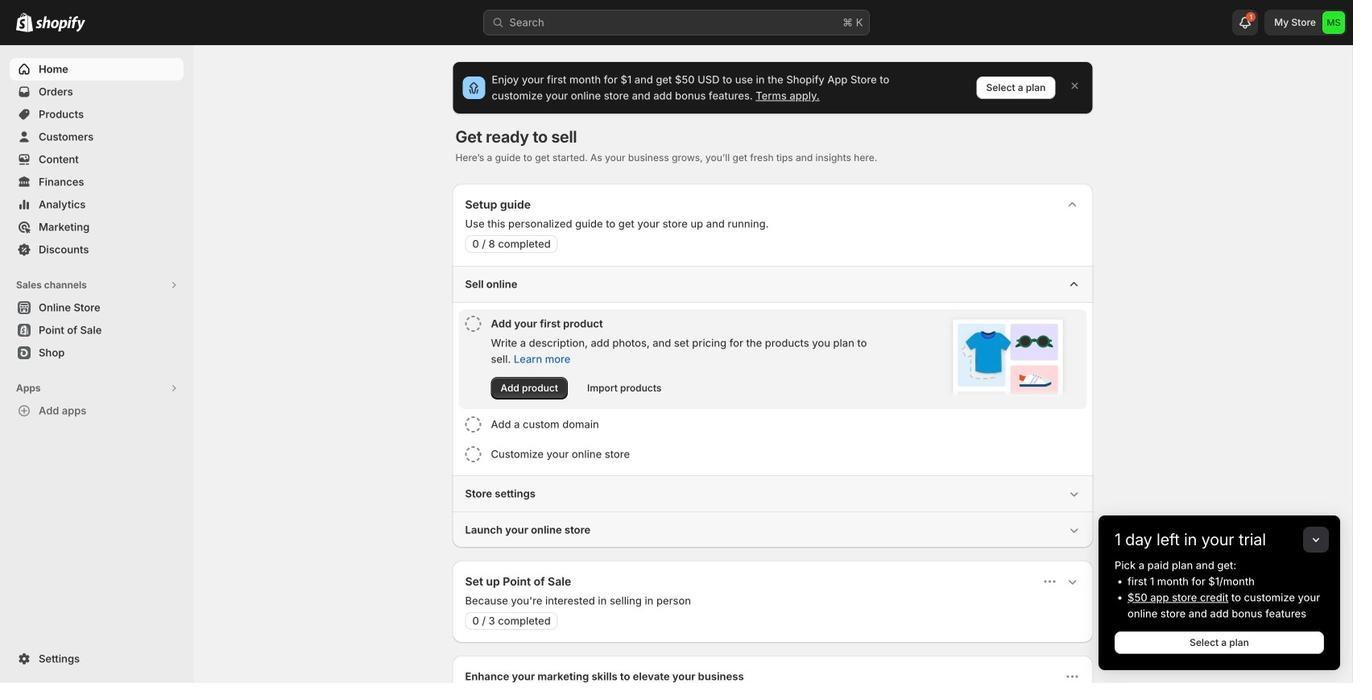 Task type: locate. For each thing, give the bounding box(es) containing it.
add a custom domain group
[[459, 410, 1087, 439]]

mark add a custom domain as done image
[[465, 416, 481, 433]]

add your first product group
[[459, 309, 1087, 409]]

sell online group
[[452, 266, 1093, 475]]

setup guide region
[[452, 184, 1093, 548]]

customize your online store group
[[459, 440, 1087, 469]]



Task type: vqa. For each thing, say whether or not it's contained in the screenshot.
the middle 5 to 8 business days
no



Task type: describe. For each thing, give the bounding box(es) containing it.
mark customize your online store as done image
[[465, 446, 481, 462]]

guide categories group
[[452, 266, 1093, 548]]

mark add your first product as done image
[[465, 316, 481, 332]]

shopify image
[[16, 13, 33, 32]]

my store image
[[1323, 11, 1345, 34]]

shopify image
[[35, 16, 85, 32]]



